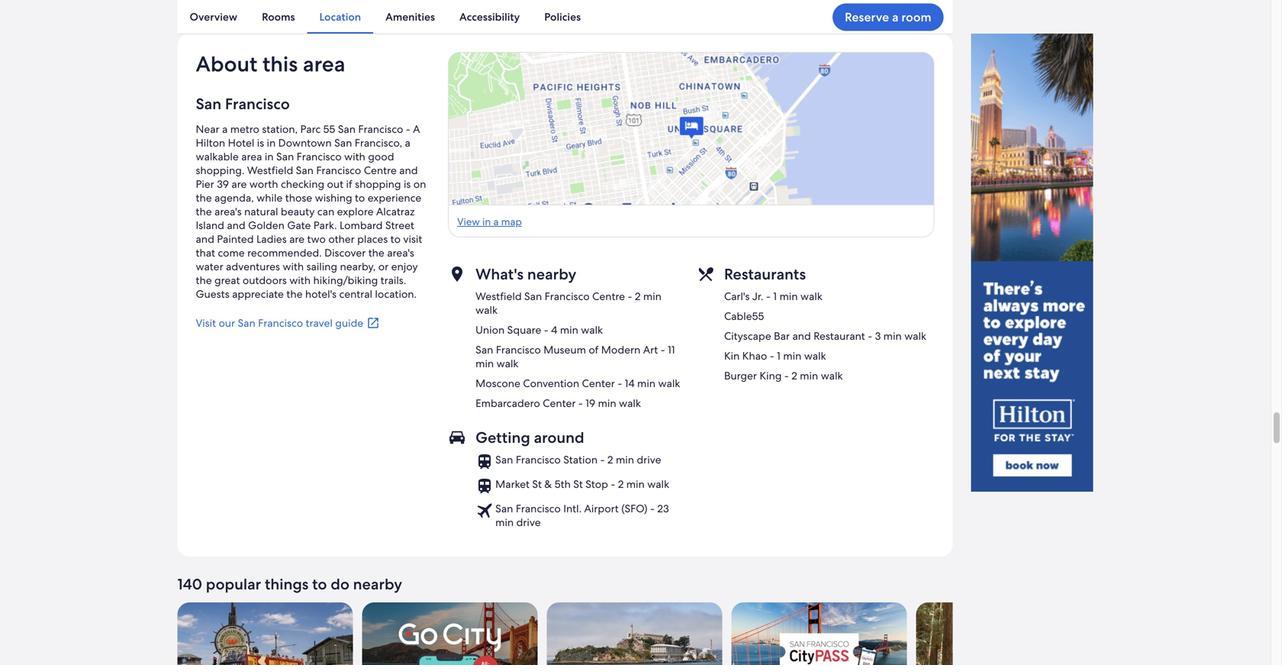 Task type: describe. For each thing, give the bounding box(es) containing it.
rooms
[[262, 10, 295, 24]]

francisco,
[[355, 136, 402, 150]]

0 horizontal spatial to
[[312, 574, 327, 594]]

those
[[285, 191, 312, 205]]

downtown
[[278, 136, 332, 150]]

can
[[317, 205, 335, 219]]

trails.
[[381, 274, 406, 287]]

carl's
[[724, 290, 750, 303]]

4
[[551, 323, 558, 337]]

park.
[[314, 219, 337, 232]]

about
[[196, 50, 258, 78]]

san francisco station - 2 min drive
[[496, 453, 662, 467]]

this
[[263, 50, 298, 78]]

that
[[196, 246, 215, 260]]

&
[[545, 477, 552, 491]]

if
[[346, 177, 353, 191]]

140 popular things to do nearby
[[178, 574, 403, 594]]

list containing overview
[[178, 0, 953, 34]]

san inside san francisco intl. airport (sfo) - 23 min drive
[[496, 502, 513, 516]]

two
[[307, 232, 326, 246]]

the left 39
[[196, 191, 212, 205]]

shopping
[[355, 177, 401, 191]]

popular
[[206, 574, 261, 594]]

san francisco hop-on hop-off big bus tour image
[[178, 603, 353, 665]]

good
[[368, 150, 394, 164]]

reserve a room
[[845, 9, 932, 25]]

experience
[[368, 191, 422, 205]]

lombard
[[340, 219, 383, 232]]

francisco up metro
[[225, 94, 290, 114]]

recommended.
[[247, 246, 322, 260]]

- right "king"
[[785, 369, 789, 383]]

min right "3"
[[884, 329, 902, 343]]

drive inside san francisco intl. airport (sfo) - 23 min drive
[[517, 516, 541, 529]]

1 vertical spatial are
[[289, 232, 305, 246]]

min inside "- 2 min walk"
[[644, 290, 662, 303]]

1 st from the left
[[533, 477, 542, 491]]

opens in a new window image
[[367, 316, 380, 330]]

- 11 min walk
[[476, 343, 675, 371]]

parc
[[300, 122, 321, 136]]

guide
[[335, 316, 364, 330]]

what's
[[476, 264, 524, 284]]

other
[[329, 232, 355, 246]]

walk inside "- 2 min walk"
[[476, 303, 498, 317]]

min down bar
[[784, 349, 802, 363]]

places
[[357, 232, 388, 246]]

market st & 5th st stop - 2 min walk
[[496, 477, 670, 491]]

san francisco
[[196, 94, 290, 114]]

0 vertical spatial nearby
[[528, 264, 577, 284]]

min right station
[[616, 453, 635, 467]]

0 horizontal spatial are
[[232, 177, 247, 191]]

a
[[413, 122, 420, 136]]

with left sailing
[[283, 260, 304, 274]]

visit
[[403, 232, 422, 246]]

1 vertical spatial 1
[[777, 349, 781, 363]]

alcatraz island tour packages image
[[547, 603, 723, 665]]

restaurant
[[814, 329, 866, 343]]

list for restaurants
[[724, 290, 927, 383]]

policies link
[[532, 0, 593, 34]]

kin
[[724, 349, 740, 363]]

min right the 4
[[560, 323, 579, 337]]

centre inside near a metro station, parc 55 san francisco - a hilton hotel is in downtown san francisco, a walkable area in san francisco with good shopping. westfield san francisco centre and pier 39 are worth checking out if shopping is on the agenda, while those wishing to experience the area's natural beauty can explore alcatraz island and golden gate park. lombard street and painted ladies are two other places to visit that come recommended. discover the area's water adventures with sailing nearby, or enjoy the great outdoors with hiking/biking trails. guests appreciate the hotel's central location.
[[364, 164, 397, 177]]

min inside san francisco intl. airport (sfo) - 23 min drive
[[496, 516, 514, 529]]

what's nearby
[[476, 264, 577, 284]]

come
[[218, 246, 245, 260]]

san down what's nearby
[[525, 290, 542, 303]]

khao
[[743, 349, 768, 363]]

near a metro station, parc 55 san francisco - a hilton hotel is in downtown san francisco, a walkable area in san francisco with good shopping. westfield san francisco centre and pier 39 are worth checking out if shopping is on the agenda, while those wishing to experience the area's natural beauty can explore alcatraz island and golden gate park. lombard street and painted ladies are two other places to visit that come recommended. discover the area's water adventures with sailing nearby, or enjoy the great outdoors with hiking/biking trails. guests appreciate the hotel's central location.
[[196, 122, 426, 301]]

restaurants
[[724, 264, 806, 284]]

san francisco citypass: sightsee and save with one pass to top attractions image
[[732, 603, 908, 665]]

and inside restaurants carl's jr. - 1 min walk cable55 cityscape bar and restaurant - 3 min walk kin khao - 1 min walk burger king - 2 min walk
[[793, 329, 811, 343]]

5th
[[555, 477, 571, 491]]

in right metro
[[267, 136, 276, 150]]

travel
[[306, 316, 333, 330]]

alcatraz
[[376, 205, 415, 219]]

4 out of 10 element
[[907, 0, 1139, 15]]

francisco up wishing
[[316, 164, 361, 177]]

min right "king"
[[800, 369, 819, 383]]

pier
[[196, 177, 214, 191]]

embarcadero
[[476, 396, 540, 410]]

san francisco station - 2 min drive list item
[[476, 453, 686, 471]]

san down station,
[[276, 150, 294, 164]]

0 vertical spatial to
[[355, 191, 365, 205]]

san down downtown
[[296, 164, 314, 177]]

2 st from the left
[[574, 477, 583, 491]]

francisco down the parc
[[297, 150, 342, 164]]

enjoy
[[391, 260, 418, 274]]

the down pier
[[196, 205, 212, 219]]

island
[[196, 219, 224, 232]]

convention
[[523, 377, 580, 390]]

min up (sfo)
[[627, 477, 645, 491]]

wishing
[[315, 191, 352, 205]]

and right island
[[227, 219, 246, 232]]

muir woods and sausalito small-group tour image
[[917, 603, 1092, 665]]

cityscape
[[724, 329, 772, 343]]

shopping.
[[196, 164, 245, 177]]

bar
[[774, 329, 790, 343]]

amenities
[[386, 10, 435, 24]]

list for what's nearby
[[476, 290, 686, 410]]

guests
[[196, 287, 230, 301]]

3
[[875, 329, 881, 343]]

westfield inside near a metro station, parc 55 san francisco - a hilton hotel is in downtown san francisco, a walkable area in san francisco with good shopping. westfield san francisco centre and pier 39 are worth checking out if shopping is on the agenda, while those wishing to experience the area's natural beauty can explore alcatraz island and golden gate park. lombard street and painted ladies are two other places to visit that come recommended. discover the area's water adventures with sailing nearby, or enjoy the great outdoors with hiking/biking trails. guests appreciate the hotel's central location.
[[247, 164, 293, 177]]

great
[[215, 274, 240, 287]]

ladies
[[257, 232, 287, 246]]

station
[[564, 453, 598, 467]]

- right the "khao"
[[770, 349, 775, 363]]

reserve a room button
[[833, 3, 944, 31]]

natural
[[244, 205, 278, 219]]

23
[[658, 502, 669, 516]]

140
[[178, 574, 202, 594]]



Task type: vqa. For each thing, say whether or not it's contained in the screenshot.
application
no



Task type: locate. For each thing, give the bounding box(es) containing it.
0 vertical spatial drive
[[637, 453, 662, 467]]

- inside near a metro station, parc 55 san francisco - a hilton hotel is in downtown san francisco, a walkable area in san francisco with good shopping. westfield san francisco centre and pier 39 are worth checking out if shopping is on the agenda, while those wishing to experience the area's natural beauty can explore alcatraz island and golden gate park. lombard street and painted ladies are two other places to visit that come recommended. discover the area's water adventures with sailing nearby, or enjoy the great outdoors with hiking/biking trails. guests appreciate the hotel's central location.
[[406, 122, 411, 136]]

worth
[[250, 177, 278, 191]]

nearby,
[[340, 260, 376, 274]]

min right 14
[[638, 377, 656, 390]]

san inside san francisco station - 2 min drive list item
[[496, 453, 513, 467]]

getting around
[[476, 428, 585, 448]]

0 horizontal spatial centre
[[364, 164, 397, 177]]

are left the two at the top
[[289, 232, 305, 246]]

st right 5th
[[574, 477, 583, 491]]

2 right "king"
[[792, 369, 798, 383]]

a left "room"
[[893, 9, 899, 25]]

0 vertical spatial is
[[257, 136, 264, 150]]

drive down market
[[517, 516, 541, 529]]

list containing san francisco station - 2 min drive
[[476, 453, 686, 529]]

walk inside - 11 min walk
[[497, 357, 519, 371]]

1 horizontal spatial to
[[355, 191, 365, 205]]

explore
[[337, 205, 374, 219]]

restaurants carl's jr. - 1 min walk cable55 cityscape bar and restaurant - 3 min walk kin khao - 1 min walk burger king - 2 min walk
[[724, 264, 927, 383]]

1 horizontal spatial area's
[[387, 246, 414, 260]]

a inside button
[[893, 9, 899, 25]]

- inside san francisco intl. airport (sfo) - 23 min drive
[[650, 502, 655, 516]]

area's down street
[[387, 246, 414, 260]]

san down getting
[[496, 453, 513, 467]]

out
[[327, 177, 344, 191]]

things
[[265, 574, 309, 594]]

outdoors
[[243, 274, 287, 287]]

art
[[643, 343, 658, 357]]

area right this
[[303, 50, 345, 78]]

- right stop
[[611, 477, 616, 491]]

0 vertical spatial area
[[303, 50, 345, 78]]

square
[[508, 323, 542, 337]]

drive
[[637, 453, 662, 467], [517, 516, 541, 529]]

1 right jr.
[[774, 290, 777, 303]]

centre inside list
[[593, 290, 625, 303]]

1 vertical spatial to
[[391, 232, 401, 246]]

2 vertical spatial to
[[312, 574, 327, 594]]

0 horizontal spatial nearby
[[353, 574, 403, 594]]

golden
[[248, 219, 285, 232]]

moscone
[[476, 377, 521, 390]]

2 up modern
[[635, 290, 641, 303]]

min inside - 11 min walk
[[476, 357, 494, 371]]

on
[[414, 177, 426, 191]]

1 horizontal spatial center
[[582, 377, 615, 390]]

is
[[257, 136, 264, 150], [404, 177, 411, 191]]

do
[[331, 574, 350, 594]]

location
[[320, 10, 361, 24]]

street
[[386, 219, 415, 232]]

2 inside restaurants carl's jr. - 1 min walk cable55 cityscape bar and restaurant - 3 min walk kin khao - 1 min walk burger king - 2 min walk
[[792, 369, 798, 383]]

station,
[[262, 122, 298, 136]]

san francisco intl. airport (sfo) - 23 min drive list item
[[476, 502, 686, 529]]

0 vertical spatial westfield
[[247, 164, 293, 177]]

centre down the 'francisco,'
[[364, 164, 397, 177]]

1 vertical spatial is
[[404, 177, 411, 191]]

0 horizontal spatial st
[[533, 477, 542, 491]]

to left visit
[[391, 232, 401, 246]]

a for near
[[222, 122, 228, 136]]

are right 39
[[232, 177, 247, 191]]

0 horizontal spatial area
[[241, 150, 262, 164]]

with down recommended.
[[290, 274, 311, 287]]

st left &
[[533, 477, 542, 491]]

in up worth at the left top
[[265, 150, 274, 164]]

gate
[[287, 219, 311, 232]]

airport
[[585, 502, 619, 516]]

san up near
[[196, 94, 222, 114]]

min right 19
[[598, 396, 617, 410]]

a for reserve
[[893, 9, 899, 25]]

the left hotel's
[[287, 287, 303, 301]]

list
[[178, 0, 953, 34], [476, 290, 686, 410], [724, 290, 927, 383], [476, 453, 686, 529]]

central
[[339, 287, 373, 301]]

- left a at top left
[[406, 122, 411, 136]]

our
[[219, 316, 235, 330]]

of
[[589, 343, 599, 357]]

11
[[668, 343, 675, 357]]

with left good
[[344, 150, 366, 164]]

- up modern
[[628, 290, 633, 303]]

francisco inside san francisco intl. airport (sfo) - 23 min drive
[[516, 502, 561, 516]]

while
[[257, 191, 283, 205]]

union square - 4 min walk
[[476, 323, 603, 337]]

2 horizontal spatial to
[[391, 232, 401, 246]]

moscone convention center - 14 min walk embarcadero center - 19 min walk
[[476, 377, 681, 410]]

francisco up the 4
[[545, 290, 590, 303]]

around
[[534, 428, 585, 448]]

room
[[902, 9, 932, 25]]

overview
[[190, 10, 238, 24]]

sailing
[[307, 260, 338, 274]]

market
[[496, 477, 530, 491]]

1 horizontal spatial area
[[303, 50, 345, 78]]

stop
[[586, 477, 608, 491]]

1 vertical spatial westfield
[[476, 290, 522, 303]]

francisco down the getting around
[[516, 453, 561, 467]]

0 vertical spatial centre
[[364, 164, 397, 177]]

nearby
[[528, 264, 577, 284], [353, 574, 403, 594]]

about this area
[[196, 50, 345, 78]]

0 horizontal spatial area's
[[215, 205, 242, 219]]

walk inside list item
[[648, 477, 670, 491]]

reserve
[[845, 9, 890, 25]]

centre up modern
[[593, 290, 625, 303]]

0 vertical spatial 1
[[774, 290, 777, 303]]

policies
[[545, 10, 581, 24]]

- right jr.
[[767, 290, 771, 303]]

hotel's
[[305, 287, 337, 301]]

francisco down square
[[496, 343, 541, 357]]

is left on
[[404, 177, 411, 191]]

is right the 'hotel'
[[257, 136, 264, 150]]

min right jr.
[[780, 290, 798, 303]]

1 vertical spatial drive
[[517, 516, 541, 529]]

0 horizontal spatial center
[[543, 396, 576, 410]]

0 horizontal spatial drive
[[517, 516, 541, 529]]

san francisco intl. airport (sfo) - 23 min drive
[[496, 502, 669, 529]]

francisco down 'appreciate'
[[258, 316, 303, 330]]

0 horizontal spatial is
[[257, 136, 264, 150]]

39
[[217, 177, 229, 191]]

1 vertical spatial centre
[[593, 290, 625, 303]]

agenda,
[[215, 191, 254, 205]]

0 vertical spatial area's
[[215, 205, 242, 219]]

min up art
[[644, 290, 662, 303]]

min up moscone in the left of the page
[[476, 357, 494, 371]]

go city: san francisco all-inclusive pass with 25+ attractions image
[[362, 603, 538, 665]]

a right near
[[222, 122, 228, 136]]

burger
[[724, 369, 757, 383]]

list containing westfield san francisco centre
[[476, 290, 686, 410]]

san francisco museum of modern art
[[476, 343, 658, 357]]

- right station
[[601, 453, 605, 467]]

- left the 4
[[544, 323, 549, 337]]

- left 19
[[579, 396, 583, 410]]

san down market
[[496, 502, 513, 516]]

area down metro
[[241, 150, 262, 164]]

- inside - 11 min walk
[[661, 343, 666, 357]]

2 horizontal spatial a
[[893, 9, 899, 25]]

- left 14
[[618, 377, 622, 390]]

0 vertical spatial center
[[582, 377, 615, 390]]

0 horizontal spatial westfield
[[247, 164, 293, 177]]

- inside san francisco station - 2 min drive list item
[[601, 453, 605, 467]]

accessibility
[[460, 10, 520, 24]]

nearby up westfield san francisco centre at the top left of page
[[528, 264, 577, 284]]

st
[[533, 477, 542, 491], [574, 477, 583, 491]]

area inside near a metro station, parc 55 san francisco - a hilton hotel is in downtown san francisco, a walkable area in san francisco with good shopping. westfield san francisco centre and pier 39 are worth checking out if shopping is on the agenda, while those wishing to experience the area's natural beauty can explore alcatraz island and golden gate park. lombard street and painted ladies are two other places to visit that come recommended. discover the area's water adventures with sailing nearby, or enjoy the great outdoors with hiking/biking trails. guests appreciate the hotel's central location.
[[241, 150, 262, 164]]

1 horizontal spatial st
[[574, 477, 583, 491]]

san
[[196, 94, 222, 114], [338, 122, 356, 136], [335, 136, 352, 150], [276, 150, 294, 164], [296, 164, 314, 177], [525, 290, 542, 303], [238, 316, 256, 330], [476, 343, 494, 357], [496, 453, 513, 467], [496, 502, 513, 516]]

or
[[379, 260, 389, 274]]

min down market
[[496, 516, 514, 529]]

san down union
[[476, 343, 494, 357]]

1 vertical spatial nearby
[[353, 574, 403, 594]]

a left a at top left
[[405, 136, 411, 150]]

the left great
[[196, 274, 212, 287]]

rooms link
[[250, 0, 307, 34]]

near
[[196, 122, 220, 136]]

list containing carl's jr. - 1 min walk
[[724, 290, 927, 383]]

drive up 23
[[637, 453, 662, 467]]

metro
[[230, 122, 260, 136]]

1 horizontal spatial drive
[[637, 453, 662, 467]]

westfield down what's
[[476, 290, 522, 303]]

center down convention
[[543, 396, 576, 410]]

walk
[[801, 290, 823, 303], [476, 303, 498, 317], [581, 323, 603, 337], [905, 329, 927, 343], [805, 349, 827, 363], [497, 357, 519, 371], [821, 369, 843, 383], [659, 377, 681, 390], [619, 396, 641, 410], [648, 477, 670, 491]]

2 up stop
[[608, 453, 614, 467]]

to left do
[[312, 574, 327, 594]]

a
[[893, 9, 899, 25], [222, 122, 228, 136], [405, 136, 411, 150]]

0 horizontal spatial a
[[222, 122, 228, 136]]

visit our san francisco travel guide
[[196, 316, 364, 330]]

55
[[323, 122, 335, 136]]

1 vertical spatial area's
[[387, 246, 414, 260]]

westfield up "while"
[[247, 164, 293, 177]]

intl.
[[564, 502, 582, 516]]

1 vertical spatial center
[[543, 396, 576, 410]]

1 horizontal spatial are
[[289, 232, 305, 246]]

1 horizontal spatial centre
[[593, 290, 625, 303]]

francisco up good
[[358, 122, 403, 136]]

amenities link
[[373, 0, 447, 34]]

19
[[586, 396, 596, 410]]

1 down bar
[[777, 349, 781, 363]]

nearby right do
[[353, 574, 403, 594]]

to right if at the left
[[355, 191, 365, 205]]

king
[[760, 369, 782, 383]]

0 vertical spatial are
[[232, 177, 247, 191]]

westfield
[[247, 164, 293, 177], [476, 290, 522, 303]]

center up 19
[[582, 377, 615, 390]]

market st & 5th st stop - 2 min walk list item
[[476, 477, 686, 496]]

1 horizontal spatial nearby
[[528, 264, 577, 284]]

hilton
[[196, 136, 225, 150]]

san right 55
[[338, 122, 356, 136]]

accessibility link
[[447, 0, 532, 34]]

1 vertical spatial area
[[241, 150, 262, 164]]

cable55
[[724, 309, 765, 323]]

and up 'water'
[[196, 232, 214, 246]]

1 horizontal spatial westfield
[[476, 290, 522, 303]]

2 inside "- 2 min walk"
[[635, 290, 641, 303]]

visit our san francisco travel guide link
[[196, 316, 430, 330]]

2 right stop
[[618, 477, 624, 491]]

overview link
[[178, 0, 250, 34]]

- left 11
[[661, 343, 666, 357]]

and right good
[[399, 164, 418, 177]]

- left 23
[[650, 502, 655, 516]]

area's down 39
[[215, 205, 242, 219]]

drive inside san francisco station - 2 min drive list item
[[637, 453, 662, 467]]

painted
[[217, 232, 254, 246]]

the left enjoy in the left of the page
[[369, 246, 385, 260]]

francisco down &
[[516, 502, 561, 516]]

- inside "market st & 5th st stop - 2 min walk" list item
[[611, 477, 616, 491]]

center
[[582, 377, 615, 390], [543, 396, 576, 410]]

2
[[635, 290, 641, 303], [792, 369, 798, 383], [608, 453, 614, 467], [618, 477, 624, 491]]

1 horizontal spatial a
[[405, 136, 411, 150]]

adventures
[[226, 260, 280, 274]]

- left "3"
[[868, 329, 873, 343]]

san right our on the top of the page
[[238, 316, 256, 330]]

list for getting around
[[476, 453, 686, 529]]

- inside "- 2 min walk"
[[628, 290, 633, 303]]

beauty
[[281, 205, 315, 219]]

1 horizontal spatial is
[[404, 177, 411, 191]]

and right bar
[[793, 329, 811, 343]]

san left the 'francisco,'
[[335, 136, 352, 150]]



